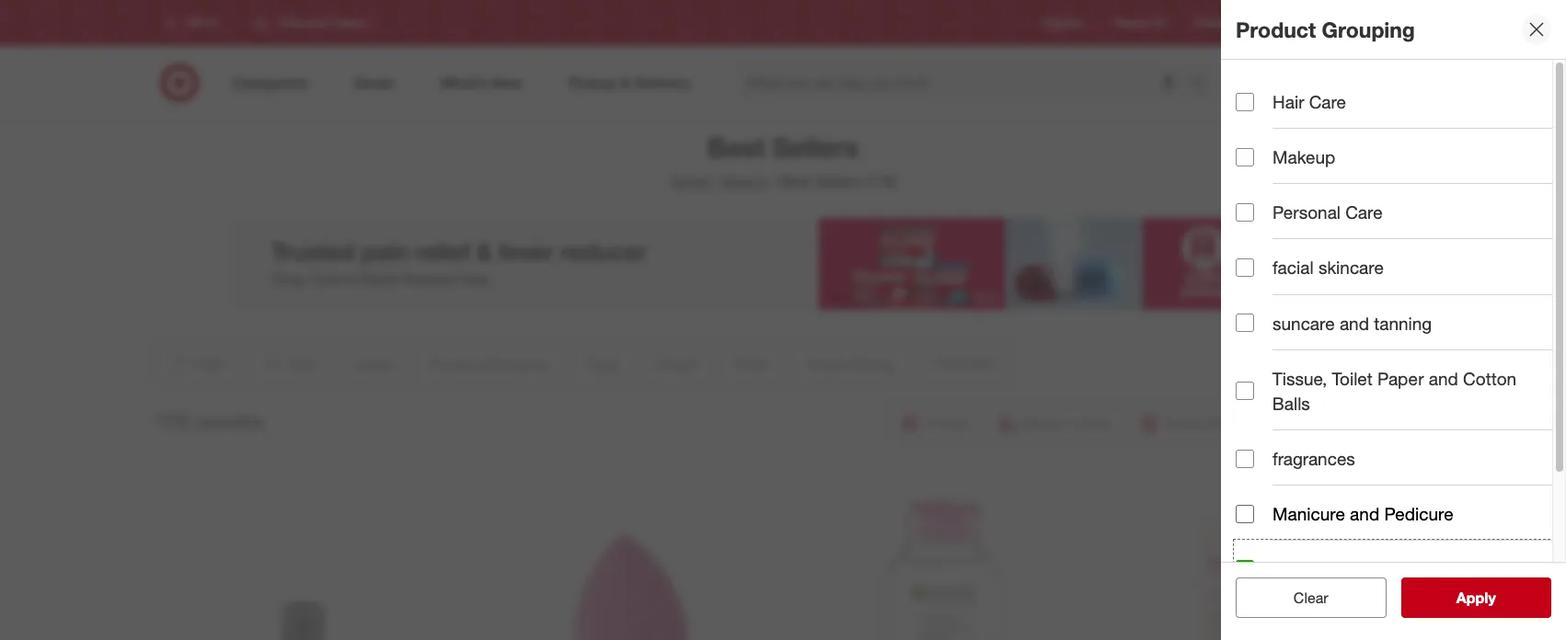 Task type: describe. For each thing, give the bounding box(es) containing it.
results
[[195, 408, 263, 434]]

1 / from the left
[[714, 172, 719, 191]]

registry link
[[1044, 15, 1085, 31]]

circle
[[1303, 16, 1331, 30]]

care for hair care
[[1310, 91, 1347, 112]]

apply
[[1457, 589, 1496, 607]]

cotton
[[1464, 368, 1517, 389]]

hair care
[[1273, 91, 1347, 112]]

Tissue, Toilet Paper and Cotton Balls checkbox
[[1236, 382, 1254, 400]]

2 / from the left
[[773, 172, 777, 191]]

176
[[154, 408, 189, 434]]

product grouping
[[1236, 16, 1415, 42]]

target circle
[[1269, 16, 1331, 30]]

fragrances
[[1273, 448, 1356, 469]]

What can we help you find? suggestions appear below search field
[[736, 63, 1195, 103]]

search
[[1182, 75, 1226, 93]]

False hairpieces checkbox
[[1236, 560, 1255, 579]]

clear button
[[1236, 578, 1387, 619]]

hair
[[1273, 91, 1305, 112]]

makeup
[[1273, 146, 1336, 168]]

facial skincare checkbox
[[1236, 259, 1255, 277]]

and for pedicure
[[1350, 504, 1380, 525]]

manicure and pedicure
[[1273, 504, 1454, 525]]

manicure
[[1273, 504, 1346, 525]]

target circle link
[[1269, 15, 1331, 31]]

find
[[1360, 16, 1382, 30]]

personal
[[1273, 202, 1341, 223]]

registry
[[1044, 16, 1085, 30]]

0 vertical spatial sellers
[[773, 131, 859, 164]]

stores
[[1385, 16, 1417, 30]]

product
[[1236, 16, 1316, 42]]

false hairpieces
[[1273, 559, 1399, 580]]

ad
[[1153, 16, 1166, 30]]

sponsored
[[1281, 311, 1336, 325]]

beauty
[[722, 172, 769, 191]]

suncare and tanning checkbox
[[1236, 314, 1255, 332]]



Task type: vqa. For each thing, say whether or not it's contained in the screenshot.
topmost Best
yes



Task type: locate. For each thing, give the bounding box(es) containing it.
1 horizontal spatial target
[[1269, 16, 1300, 30]]

grouping
[[1322, 16, 1415, 42]]

and right 'sponsored'
[[1340, 313, 1370, 334]]

best
[[708, 131, 765, 164], [781, 172, 811, 191]]

0 vertical spatial best
[[708, 131, 765, 164]]

Manicure and Pedicure checkbox
[[1236, 505, 1255, 523]]

1 vertical spatial sellers
[[815, 172, 860, 191]]

toilet
[[1332, 368, 1373, 389]]

176 results
[[154, 408, 263, 434]]

beauty link
[[722, 172, 769, 191]]

0 horizontal spatial target
[[670, 172, 710, 191]]

target
[[1269, 16, 1300, 30], [670, 172, 710, 191]]

1 vertical spatial best
[[781, 172, 811, 191]]

weekly ad
[[1114, 16, 1166, 30]]

care right hair
[[1310, 91, 1347, 112]]

/ right beauty
[[773, 172, 777, 191]]

suncare
[[1273, 313, 1335, 334]]

care up "skincare"
[[1346, 202, 1383, 223]]

0 vertical spatial and
[[1340, 313, 1370, 334]]

target inside target circle "link"
[[1269, 16, 1300, 30]]

1 horizontal spatial best
[[781, 172, 811, 191]]

product grouping dialog
[[1221, 0, 1567, 641]]

advertisement region
[[231, 218, 1336, 310]]

pedicure
[[1385, 504, 1454, 525]]

weekly ad link
[[1114, 15, 1166, 31]]

1 vertical spatial care
[[1346, 202, 1383, 223]]

apply button
[[1401, 578, 1552, 619]]

search button
[[1182, 63, 1226, 107]]

facial skincare
[[1273, 257, 1384, 278]]

care for personal care
[[1346, 202, 1383, 223]]

paper
[[1378, 368, 1424, 389]]

Personal Care checkbox
[[1236, 203, 1255, 222]]

best right beauty
[[781, 172, 811, 191]]

Makeup checkbox
[[1236, 148, 1255, 166]]

target left beauty
[[670, 172, 710, 191]]

weekly
[[1114, 16, 1150, 30]]

tissue,
[[1273, 368, 1328, 389]]

sellers
[[773, 131, 859, 164], [815, 172, 860, 191]]

clear
[[1294, 589, 1329, 607]]

hairpieces
[[1319, 559, 1399, 580]]

Hair Care checkbox
[[1236, 93, 1255, 111]]

and inside tissue, toilet paper and cotton balls
[[1429, 368, 1459, 389]]

1 vertical spatial and
[[1429, 368, 1459, 389]]

1 vertical spatial target
[[670, 172, 710, 191]]

personal care
[[1273, 202, 1383, 223]]

target left circle
[[1269, 16, 1300, 30]]

fragrances checkbox
[[1236, 450, 1255, 468]]

target link
[[670, 172, 710, 191]]

care
[[1310, 91, 1347, 112], [1346, 202, 1383, 223]]

and
[[1340, 313, 1370, 334], [1429, 368, 1459, 389], [1350, 504, 1380, 525]]

/ right the 'target' link
[[714, 172, 719, 191]]

balls
[[1273, 393, 1311, 414]]

/
[[714, 172, 719, 191], [773, 172, 777, 191]]

0 vertical spatial target
[[1269, 16, 1300, 30]]

0 horizontal spatial best
[[708, 131, 765, 164]]

(176)
[[864, 172, 897, 191]]

find stores
[[1360, 16, 1417, 30]]

suncare and tanning
[[1273, 313, 1432, 334]]

facial
[[1273, 257, 1314, 278]]

0 horizontal spatial /
[[714, 172, 719, 191]]

2 vertical spatial and
[[1350, 504, 1380, 525]]

redcard link
[[1196, 15, 1240, 31]]

and right paper
[[1429, 368, 1459, 389]]

and left the pedicure
[[1350, 504, 1380, 525]]

redcard
[[1196, 16, 1240, 30]]

best up beauty link
[[708, 131, 765, 164]]

tanning
[[1374, 313, 1432, 334]]

0 vertical spatial care
[[1310, 91, 1347, 112]]

false
[[1273, 559, 1314, 580]]

and for tanning
[[1340, 313, 1370, 334]]

tissue, toilet paper and cotton balls
[[1273, 368, 1517, 414]]

best sellers target / beauty / best sellers (176)
[[670, 131, 897, 191]]

target inside best sellers target / beauty / best sellers (176)
[[670, 172, 710, 191]]

skincare
[[1319, 257, 1384, 278]]

1 horizontal spatial /
[[773, 172, 777, 191]]

find stores link
[[1360, 15, 1417, 31]]



